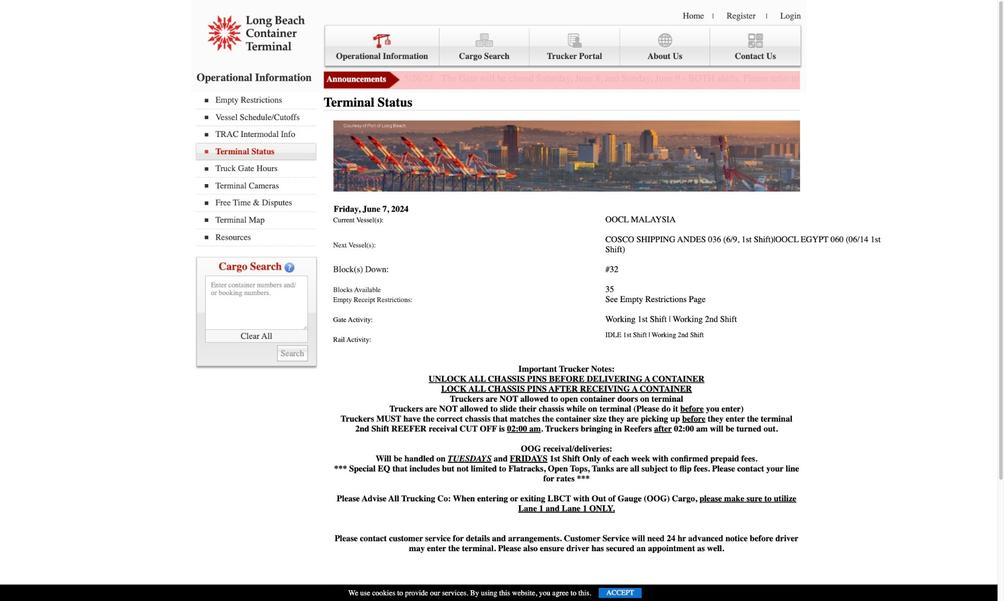 Task type: vqa. For each thing, say whether or not it's contained in the screenshot.
agree
no



Task type: describe. For each thing, give the bounding box(es) containing it.
1 horizontal spatial menu bar
[[325, 25, 802, 66]]

Enter container numbers and/ or booking numbers.  text field
[[205, 275, 308, 330]]



Task type: locate. For each thing, give the bounding box(es) containing it.
menu bar
[[325, 25, 802, 66], [197, 92, 321, 246]]

0 horizontal spatial menu bar
[[197, 92, 321, 246]]

0 vertical spatial menu bar
[[325, 25, 802, 66]]

None submit
[[277, 345, 308, 362]]

1 vertical spatial menu bar
[[197, 92, 321, 246]]



